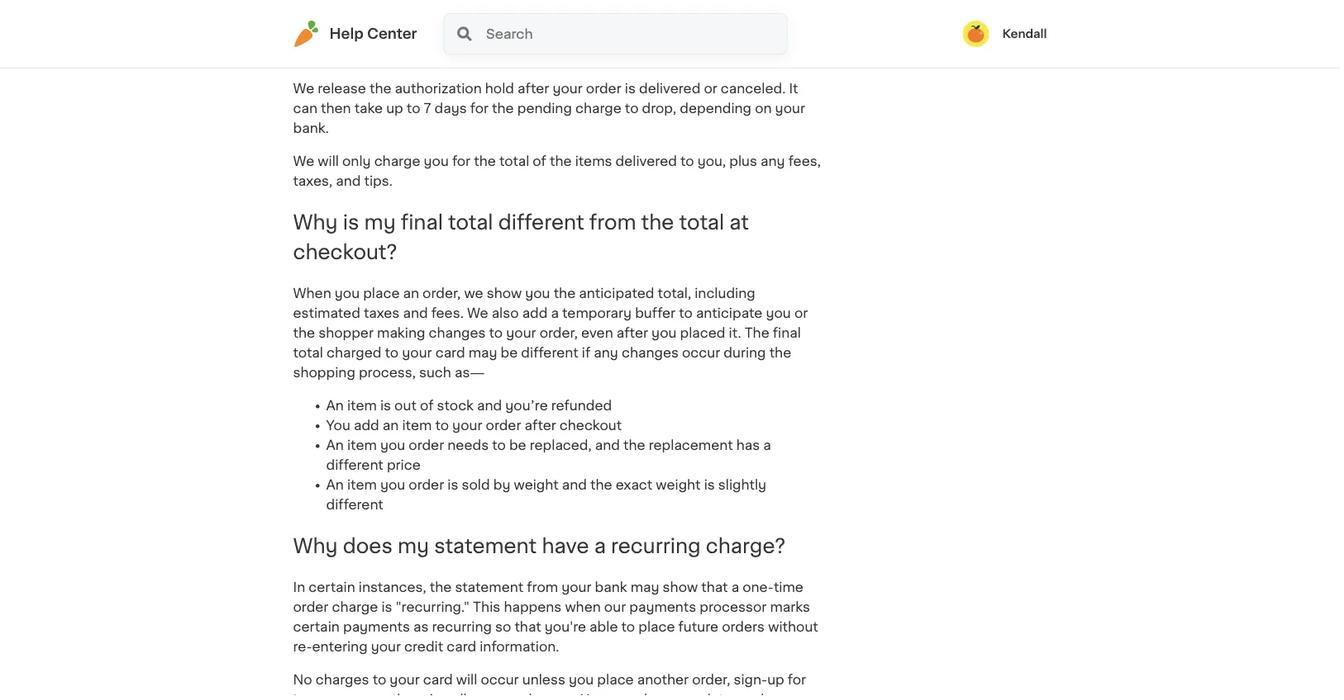 Task type: describe. For each thing, give the bounding box(es) containing it.
in
[[293, 581, 305, 594]]

if
[[582, 347, 590, 360]]

you
[[326, 419, 350, 433]]

is left out
[[380, 400, 391, 413]]

it
[[789, 82, 798, 95]]

total inside when you place an order, we show you the anticipated total, including estimated taxes and fees. we also add a temporary buffer to anticipate you or the shopper making changes to your order, even after you placed it. the final total charged to your card may be different if any changes occur during the shopping process, such as—
[[293, 347, 323, 360]]

1 an from the top
[[326, 400, 344, 413]]

at
[[729, 213, 749, 233]]

0 vertical spatial statement
[[434, 537, 537, 557]]

shopping
[[293, 366, 355, 380]]

when you place an order, we show you the anticipated total, including estimated taxes and fees. we also add a temporary buffer to anticipate you or the shopper making changes to your order, even after you placed it. the final total charged to your card may be different if any changes occur during the shopping process, such as—
[[293, 287, 808, 380]]

anticipate
[[696, 307, 763, 320]]

buffer
[[635, 307, 675, 320]]

by
[[493, 479, 510, 492]]

a right have
[[594, 537, 606, 557]]

shopper
[[318, 327, 374, 340]]

price
[[387, 459, 421, 472]]

to right "charges"
[[373, 674, 386, 687]]

replacement
[[649, 439, 733, 452]]

entering
[[312, 641, 368, 654]]

charges
[[316, 674, 369, 687]]

your down also
[[506, 327, 536, 340]]

marks
[[770, 601, 810, 614]]

processor
[[700, 601, 767, 614]]

and right stock
[[477, 400, 502, 413]]

can
[[293, 102, 317, 115]]

to left the you,
[[680, 155, 694, 168]]

1 horizontal spatial will
[[456, 674, 477, 687]]

add inside when you place an order, we show you the anticipated total, including estimated taxes and fees. we also add a temporary buffer to anticipate you or the shopper making changes to your order, even after you placed it. the final total charged to your card may be different if any changes occur during the shopping process, such as—
[[522, 307, 548, 320]]

does
[[343, 537, 393, 557]]

during
[[724, 347, 766, 360]]

card inside when you place an order, we show you the anticipated total, including estimated taxes and fees. we also add a temporary buffer to anticipate you or the shopper making changes to your order, even after you placed it. the final total charged to your card may be different if any changes occur during the shopping process, such as—
[[435, 347, 465, 360]]

time
[[774, 581, 803, 594]]

your down making
[[402, 347, 432, 360]]

final inside when you place an order, we show you the anticipated total, including estimated taxes and fees. we also add a temporary buffer to anticipate you or the shopper making changes to your order, even after you placed it. the final total charged to your card may be different if any changes occur during the shopping process, such as—
[[773, 327, 801, 340]]

2 vertical spatial for
[[788, 674, 806, 687]]

we for we will only charge you for the total of the items delivered to you,
[[293, 155, 314, 168]]

as
[[413, 621, 429, 634]]

item down you
[[347, 439, 377, 452]]

order inside we release the authorization hold after your order is delivered or canceled. it can then take up to 7 days for the pending charge to drop,
[[586, 82, 621, 95]]

out
[[394, 400, 417, 413]]

total up we
[[448, 213, 493, 233]]

exact
[[616, 479, 652, 492]]

an inside when you place an order, we show you the anticipated total, including estimated taxes and fees. we also add a temporary buffer to anticipate you or the shopper making changes to your order, even after you placed it. the final total charged to your card may be different if any changes occur during the shopping process, such as—
[[403, 287, 419, 300]]

no
[[293, 674, 312, 687]]

stock
[[437, 400, 474, 413]]

user avatar image
[[963, 21, 989, 47]]

your left credit
[[371, 641, 401, 654]]

then
[[321, 102, 351, 115]]

final inside why is my final total different from the total at checkout?
[[401, 213, 443, 233]]

1 vertical spatial occur
[[481, 674, 519, 687]]

take
[[354, 102, 383, 115]]

items
[[575, 155, 612, 168]]

instacart image
[[293, 21, 320, 47]]

after inside we release the authorization hold after your order is delivered or canceled. it can then take up to 7 days for the pending charge to drop,
[[518, 82, 549, 95]]

and inside plus any fees, taxes, and tips
[[336, 175, 361, 188]]

place inside in certain instances, the statement from your bank may show that a one-time order charge is "recurring." this happens when our payments processor marks certain payments as recurring so that you're able to place future orders without re-entering your credit card information.
[[638, 621, 675, 634]]

different inside why is my final total different from the total at checkout?
[[498, 213, 584, 233]]

3 an from the top
[[326, 479, 344, 492]]

bank
[[595, 581, 627, 594]]

so
[[495, 621, 511, 634]]

why does my statement have a recurring charge?
[[293, 537, 785, 557]]

re-
[[293, 641, 312, 654]]

or inside we release the authorization hold after your order is delivered or canceled. it can then take up to 7 days for the pending charge to drop,
[[704, 82, 717, 95]]

1 vertical spatial delivered
[[616, 155, 677, 168]]

help center link
[[293, 21, 417, 47]]

sold
[[462, 479, 490, 492]]

happens
[[504, 601, 562, 614]]

this
[[473, 601, 500, 614]]

credit
[[404, 641, 443, 654]]

1 horizontal spatial place
[[597, 674, 634, 687]]

charge inside we release the authorization hold after your order is delivered or canceled. it can then take up to 7 days for the pending charge to drop,
[[575, 102, 621, 115]]

after inside the an item is out of stock and you're refunded you add an item to your order after checkout an item you order needs to be replaced, and the replacement has a different price an item you order is sold by weight and the exact weight is slightly different
[[525, 419, 556, 433]]

0 horizontal spatial that
[[515, 621, 541, 634]]

is inside we release the authorization hold after your order is delivered or canceled. it can then take up to 7 days for the pending charge to drop,
[[625, 82, 636, 95]]

is left sold
[[447, 479, 458, 492]]

0 vertical spatial certain
[[309, 581, 355, 594]]

an item is out of stock and you're refunded you add an item to your order after checkout an item you order needs to be replaced, and the replacement has a different price an item you order is sold by weight and the exact weight is slightly different
[[326, 400, 771, 512]]

7
[[424, 102, 431, 115]]

charge inside in certain instances, the statement from your bank may show that a one-time order charge is "recurring." this happens when our payments processor marks certain payments as recurring so that you're able to place future orders without re-entering your credit card information.
[[332, 601, 378, 614]]

you up 'the'
[[766, 307, 791, 320]]

bank.
[[293, 122, 329, 135]]

on
[[755, 102, 772, 115]]

a inside the an item is out of stock and you're refunded you add an item to your order after checkout an item you order needs to be replaced, and the replacement has a different price an item you order is sold by weight and the exact weight is slightly different
[[763, 439, 771, 452]]

place inside when you place an order, we show you the anticipated total, including estimated taxes and fees. we also add a temporary buffer to anticipate you or the shopper making changes to your order, even after you placed it. the final total charged to your card may be different if any changes occur during the shopping process, such as—
[[363, 287, 400, 300]]

0 vertical spatial that
[[701, 581, 728, 594]]

taxes,
[[293, 175, 332, 188]]

total left the at
[[679, 213, 724, 233]]

as—
[[455, 366, 485, 380]]

and inside when you place an order, we show you the anticipated total, including estimated taxes and fees. we also add a temporary buffer to anticipate you or the shopper making changes to your order, even after you placed it. the final total charged to your card may be different if any changes occur during the shopping process, such as—
[[403, 307, 428, 320]]

in certain instances, the statement from your bank may show that a one-time order charge is "recurring." this happens when our payments processor marks certain payments as recurring so that you're able to place future orders without re-entering your credit card information.
[[293, 581, 818, 654]]

your up when
[[561, 581, 592, 594]]

statement inside in certain instances, the statement from your bank may show that a one-time order charge is "recurring." this happens when our payments processor marks certain payments as recurring so that you're able to place future orders without re-entering your credit card information.
[[455, 581, 523, 594]]

to left the 7
[[407, 102, 420, 115]]

replaced,
[[530, 439, 592, 452]]

0 vertical spatial of
[[533, 155, 546, 168]]

fees,
[[788, 155, 821, 168]]

taxes
[[364, 307, 400, 320]]

kendall
[[1002, 28, 1047, 40]]

including
[[695, 287, 755, 300]]

depending
[[680, 102, 752, 115]]

0 horizontal spatial order,
[[423, 287, 461, 300]]

2 vertical spatial order,
[[692, 674, 730, 687]]

1 vertical spatial for
[[452, 155, 471, 168]]

we release the authorization hold after your order is delivered or canceled. it can then take up to 7 days for the pending charge to drop,
[[293, 82, 798, 115]]

orders
[[722, 621, 765, 634]]

help
[[329, 27, 364, 41]]

total,
[[658, 287, 691, 300]]

.
[[389, 175, 393, 188]]

tips
[[364, 175, 389, 188]]

you right the unless
[[569, 674, 594, 687]]

checkout
[[560, 419, 622, 433]]

the
[[745, 327, 769, 340]]

after inside when you place an order, we show you the anticipated total, including estimated taxes and fees. we also add a temporary buffer to anticipate you or the shopper making changes to your order, even after you placed it. the final total charged to your card may be different if any changes occur during the shopping process, such as—
[[617, 327, 648, 340]]

to up process,
[[385, 347, 399, 360]]

to left "drop," in the top of the page
[[625, 102, 639, 115]]

to down 'total,'
[[679, 307, 693, 320]]

my for final
[[364, 213, 396, 233]]

when
[[565, 601, 601, 614]]

we will only charge you for the total of the items delivered to you,
[[293, 155, 729, 168]]

even
[[581, 327, 613, 340]]

0 vertical spatial will
[[318, 155, 339, 168]]

be inside when you place an order, we show you the anticipated total, including estimated taxes and fees. we also add a temporary buffer to anticipate you or the shopper making changes to your order, even after you placed it. the final total charged to your card may be different if any changes occur during the shopping process, such as—
[[501, 347, 518, 360]]

authorization
[[395, 82, 482, 95]]

has
[[736, 439, 760, 452]]

making
[[377, 327, 425, 340]]

future
[[678, 621, 718, 634]]

information.
[[480, 641, 559, 654]]

add inside the an item is out of stock and you're refunded you add an item to your order after checkout an item you order needs to be replaced, and the replacement has a different price an item you order is sold by weight and the exact weight is slightly different
[[354, 419, 379, 433]]

we
[[464, 287, 483, 300]]

be inside the an item is out of stock and you're refunded you add an item to your order after checkout an item you order needs to be replaced, and the replacement has a different price an item you order is sold by weight and the exact weight is slightly different
[[509, 439, 526, 452]]

anticipated
[[579, 287, 654, 300]]

2 vertical spatial card
[[423, 674, 453, 687]]

you're
[[505, 400, 548, 413]]

no charges to your card will occur unless you place another order, sign-up for
[[293, 674, 806, 687]]

sign-
[[734, 674, 767, 687]]

different up does
[[326, 499, 383, 512]]

you up estimated
[[335, 287, 360, 300]]

"recurring."
[[396, 601, 470, 614]]

you,
[[697, 155, 726, 168]]

and down replaced,
[[562, 479, 587, 492]]

order up price
[[409, 439, 444, 452]]

pending
[[517, 102, 572, 115]]

show inside when you place an order, we show you the anticipated total, including estimated taxes and fees. we also add a temporary buffer to anticipate you or the shopper making changes to your order, even after you placed it. the final total charged to your card may be different if any changes occur during the shopping process, such as—
[[487, 287, 522, 300]]

plus
[[729, 155, 757, 168]]



Task type: locate. For each thing, give the bounding box(es) containing it.
1 vertical spatial of
[[420, 400, 434, 413]]

is left slightly
[[704, 479, 715, 492]]

1 horizontal spatial any
[[761, 155, 785, 168]]

we up taxes,
[[293, 155, 314, 168]]

order down in
[[293, 601, 329, 614]]

occur
[[682, 347, 720, 360], [481, 674, 519, 687]]

card up such
[[435, 347, 465, 360]]

to right needs
[[492, 439, 506, 452]]

my right does
[[398, 537, 429, 557]]

order down you're
[[486, 419, 521, 433]]

1 vertical spatial an
[[383, 419, 399, 433]]

1 horizontal spatial that
[[701, 581, 728, 594]]

0 horizontal spatial will
[[318, 155, 339, 168]]

your
[[553, 82, 583, 95], [775, 102, 805, 115], [506, 327, 536, 340], [402, 347, 432, 360], [452, 419, 482, 433], [561, 581, 592, 594], [371, 641, 401, 654], [390, 674, 420, 687]]

is down search search field
[[625, 82, 636, 95]]

item up you
[[347, 400, 377, 413]]

we for we release the authorization hold after your order is delivered or canceled. it can then take up to 7 days for the pending charge to drop,
[[293, 82, 314, 95]]

0 vertical spatial recurring
[[611, 537, 701, 557]]

0 horizontal spatial or
[[704, 82, 717, 95]]

1 vertical spatial charge
[[374, 155, 420, 168]]

instances,
[[359, 581, 426, 594]]

1 horizontal spatial changes
[[622, 347, 679, 360]]

kendall link
[[963, 21, 1047, 47]]

0 horizontal spatial place
[[363, 287, 400, 300]]

is up checkout?
[[343, 213, 359, 233]]

0 vertical spatial changes
[[429, 327, 486, 340]]

0 vertical spatial add
[[522, 307, 548, 320]]

1 horizontal spatial recurring
[[611, 537, 701, 557]]

0 vertical spatial show
[[487, 287, 522, 300]]

1 vertical spatial recurring
[[432, 621, 492, 634]]

show up future on the right of page
[[663, 581, 698, 594]]

will down 'this'
[[456, 674, 477, 687]]

of down depending on your bank.
[[533, 155, 546, 168]]

1 vertical spatial will
[[456, 674, 477, 687]]

may up as—
[[468, 347, 497, 360]]

weight down replacement
[[656, 479, 701, 492]]

why is my final total different from the total at checkout?
[[293, 213, 749, 262]]

order, left even
[[540, 327, 578, 340]]

the
[[369, 82, 391, 95], [492, 102, 514, 115], [474, 155, 496, 168], [550, 155, 572, 168], [641, 213, 674, 233], [554, 287, 576, 300], [293, 327, 315, 340], [769, 347, 791, 360], [623, 439, 645, 452], [590, 479, 612, 492], [430, 581, 452, 594]]

we inside when you place an order, we show you the anticipated total, including estimated taxes and fees. we also add a temporary buffer to anticipate you or the shopper making changes to your order, even after you placed it. the final total charged to your card may be different if any changes occur during the shopping process, such as—
[[467, 307, 488, 320]]

that up processor
[[701, 581, 728, 594]]

recurring
[[611, 537, 701, 557], [432, 621, 492, 634]]

to down our
[[621, 621, 635, 634]]

0 horizontal spatial final
[[401, 213, 443, 233]]

any inside when you place an order, we show you the anticipated total, including estimated taxes and fees. we also add a temporary buffer to anticipate you or the shopper making changes to your order, even after you placed it. the final total charged to your card may be different if any changes occur during the shopping process, such as—
[[594, 347, 618, 360]]

estimated
[[293, 307, 360, 320]]

our
[[604, 601, 626, 614]]

final
[[401, 213, 443, 233], [773, 327, 801, 340]]

slightly
[[718, 479, 766, 492]]

center
[[367, 27, 417, 41]]

0 horizontal spatial my
[[364, 213, 396, 233]]

or up the depending
[[704, 82, 717, 95]]

0 horizontal spatial from
[[527, 581, 558, 594]]

order, up 'fees.'
[[423, 287, 461, 300]]

or right anticipate
[[794, 307, 808, 320]]

card right credit
[[447, 641, 476, 654]]

weight right by
[[514, 479, 559, 492]]

also
[[492, 307, 519, 320]]

my
[[364, 213, 396, 233], [398, 537, 429, 557]]

1 vertical spatial my
[[398, 537, 429, 557]]

0 vertical spatial occur
[[682, 347, 720, 360]]

why inside why is my final total different from the total at checkout?
[[293, 213, 338, 233]]

any
[[761, 155, 785, 168], [594, 347, 618, 360]]

charge up 'items'
[[575, 102, 621, 115]]

temporary
[[562, 307, 632, 320]]

release
[[318, 82, 366, 95]]

recurring inside in certain instances, the statement from your bank may show that a one-time order charge is "recurring." this happens when our payments processor marks certain payments as recurring so that you're able to place future orders without re-entering your credit card information.
[[432, 621, 492, 634]]

item down out
[[402, 419, 432, 433]]

0 horizontal spatial weight
[[514, 479, 559, 492]]

an down out
[[383, 419, 399, 433]]

will up taxes,
[[318, 155, 339, 168]]

an up making
[[403, 287, 419, 300]]

needs
[[447, 439, 489, 452]]

certain right in
[[309, 581, 355, 594]]

show up also
[[487, 287, 522, 300]]

order,
[[423, 287, 461, 300], [540, 327, 578, 340], [692, 674, 730, 687]]

changes
[[429, 327, 486, 340], [622, 347, 679, 360]]

1 vertical spatial show
[[663, 581, 698, 594]]

charge down instances,
[[332, 601, 378, 614]]

total
[[499, 155, 529, 168], [448, 213, 493, 233], [679, 213, 724, 233], [293, 347, 323, 360]]

for inside we release the authorization hold after your order is delivered or canceled. it can then take up to 7 days for the pending charge to drop,
[[470, 102, 489, 115]]

you're
[[545, 621, 586, 634]]

different inside when you place an order, we show you the anticipated total, including estimated taxes and fees. we also add a temporary buffer to anticipate you or the shopper making changes to your order, even after you placed it. the final total charged to your card may be different if any changes occur during the shopping process, such as—
[[521, 347, 578, 360]]

1 horizontal spatial final
[[773, 327, 801, 340]]

to
[[407, 102, 420, 115], [625, 102, 639, 115], [680, 155, 694, 168], [679, 307, 693, 320], [489, 327, 503, 340], [385, 347, 399, 360], [435, 419, 449, 433], [492, 439, 506, 452], [621, 621, 635, 634], [373, 674, 386, 687]]

my for statement
[[398, 537, 429, 557]]

statement
[[434, 537, 537, 557], [455, 581, 523, 594]]

1 horizontal spatial may
[[631, 581, 659, 594]]

my inside why is my final total different from the total at checkout?
[[364, 213, 396, 233]]

0 vertical spatial or
[[704, 82, 717, 95]]

why up in
[[293, 537, 338, 557]]

your inside we release the authorization hold after your order is delivered or canceled. it can then take up to 7 days for the pending charge to drop,
[[553, 82, 583, 95]]

without
[[768, 621, 818, 634]]

0 horizontal spatial changes
[[429, 327, 486, 340]]

a left temporary
[[551, 307, 559, 320]]

0 vertical spatial after
[[518, 82, 549, 95]]

your up 'pending'
[[553, 82, 583, 95]]

from up happens
[[527, 581, 558, 594]]

depending on your bank.
[[293, 102, 805, 135]]

from inside why is my final total different from the total at checkout?
[[589, 213, 636, 233]]

occur down information.
[[481, 674, 519, 687]]

2 weight from the left
[[656, 479, 701, 492]]

after down you're
[[525, 419, 556, 433]]

0 vertical spatial my
[[364, 213, 396, 233]]

2 vertical spatial after
[[525, 419, 556, 433]]

you down the buffer
[[652, 327, 677, 340]]

0 horizontal spatial payments
[[343, 621, 410, 634]]

1 weight from the left
[[514, 479, 559, 492]]

delivered right 'items'
[[616, 155, 677, 168]]

why for why does my statement have a recurring charge?
[[293, 537, 338, 557]]

after
[[518, 82, 549, 95], [617, 327, 648, 340], [525, 419, 556, 433]]

of right out
[[420, 400, 434, 413]]

delivered
[[639, 82, 700, 95], [616, 155, 677, 168]]

place left another
[[597, 674, 634, 687]]

an
[[403, 287, 419, 300], [383, 419, 399, 433]]

certain
[[309, 581, 355, 594], [293, 621, 340, 634]]

1 vertical spatial may
[[631, 581, 659, 594]]

0 vertical spatial order,
[[423, 287, 461, 300]]

a inside in certain instances, the statement from your bank may show that a one-time order charge is "recurring." this happens when our payments processor marks certain payments as recurring so that you're able to place future orders without re-entering your credit card information.
[[731, 581, 739, 594]]

is
[[625, 82, 636, 95], [343, 213, 359, 233], [380, 400, 391, 413], [447, 479, 458, 492], [704, 479, 715, 492], [381, 601, 392, 614]]

0 vertical spatial an
[[326, 400, 344, 413]]

0 vertical spatial from
[[589, 213, 636, 233]]

any inside plus any fees, taxes, and tips
[[761, 155, 785, 168]]

0 horizontal spatial may
[[468, 347, 497, 360]]

refunded
[[551, 400, 612, 413]]

you
[[424, 155, 449, 168], [335, 287, 360, 300], [525, 287, 550, 300], [766, 307, 791, 320], [652, 327, 677, 340], [380, 439, 405, 452], [380, 479, 405, 492], [569, 674, 594, 687]]

to down stock
[[435, 419, 449, 433]]

1 vertical spatial final
[[773, 327, 801, 340]]

placed
[[680, 327, 725, 340]]

place up taxes
[[363, 287, 400, 300]]

0 vertical spatial up
[[386, 102, 403, 115]]

add right also
[[522, 307, 548, 320]]

1 vertical spatial or
[[794, 307, 808, 320]]

up inside we release the authorization hold after your order is delivered or canceled. it can then take up to 7 days for the pending charge to drop,
[[386, 102, 403, 115]]

1 vertical spatial changes
[[622, 347, 679, 360]]

that
[[701, 581, 728, 594], [515, 621, 541, 634]]

why
[[293, 213, 338, 233], [293, 537, 338, 557]]

1 vertical spatial why
[[293, 537, 338, 557]]

1 vertical spatial certain
[[293, 621, 340, 634]]

order down price
[[409, 479, 444, 492]]

1 horizontal spatial my
[[398, 537, 429, 557]]

you down the 7
[[424, 155, 449, 168]]

2 vertical spatial place
[[597, 674, 634, 687]]

it.
[[729, 327, 741, 340]]

up
[[386, 102, 403, 115], [767, 674, 784, 687]]

certain up the re-
[[293, 621, 340, 634]]

Search search field
[[485, 14, 787, 54]]

1 vertical spatial up
[[767, 674, 784, 687]]

0 horizontal spatial any
[[594, 347, 618, 360]]

when
[[293, 287, 331, 300]]

from inside in certain instances, the statement from your bank may show that a one-time order charge is "recurring." this happens when our payments processor marks certain payments as recurring so that you're able to place future orders without re-entering your credit card information.
[[527, 581, 558, 594]]

0 vertical spatial an
[[403, 287, 419, 300]]

1 vertical spatial that
[[515, 621, 541, 634]]

you down why is my final total different from the total at checkout?
[[525, 287, 550, 300]]

2 horizontal spatial place
[[638, 621, 675, 634]]

another
[[637, 674, 689, 687]]

is inside in certain instances, the statement from your bank may show that a one-time order charge is "recurring." this happens when our payments processor marks certain payments as recurring so that you're able to place future orders without re-entering your credit card information.
[[381, 601, 392, 614]]

0 horizontal spatial add
[[354, 419, 379, 433]]

to inside in certain instances, the statement from your bank may show that a one-time order charge is "recurring." this happens when our payments processor marks certain payments as recurring so that you're able to place future orders without re-entering your credit card information.
[[621, 621, 635, 634]]

0 vertical spatial place
[[363, 287, 400, 300]]

of inside the an item is out of stock and you're refunded you add an item to your order after checkout an item you order needs to be replaced, and the replacement has a different price an item you order is sold by weight and the exact weight is slightly different
[[420, 400, 434, 413]]

different down plus any fees, taxes, and tips
[[498, 213, 584, 233]]

a
[[551, 307, 559, 320], [763, 439, 771, 452], [594, 537, 606, 557], [731, 581, 739, 594]]

from down 'items'
[[589, 213, 636, 233]]

card down credit
[[423, 674, 453, 687]]

item up does
[[347, 479, 377, 492]]

or
[[704, 82, 717, 95], [794, 307, 808, 320]]

0 vertical spatial delivered
[[639, 82, 700, 95]]

the inside in certain instances, the statement from your bank may show that a one-time order charge is "recurring." this happens when our payments processor marks certain payments as recurring so that you're able to place future orders without re-entering your credit card information.
[[430, 581, 452, 594]]

item
[[347, 400, 377, 413], [402, 419, 432, 433], [347, 439, 377, 452], [347, 479, 377, 492]]

an inside the an item is out of stock and you're refunded you add an item to your order after checkout an item you order needs to be replaced, and the replacement has a different price an item you order is sold by weight and the exact weight is slightly different
[[383, 419, 399, 433]]

a inside when you place an order, we show you the anticipated total, including estimated taxes and fees. we also add a temporary buffer to anticipate you or the shopper making changes to your order, even after you placed it. the final total charged to your card may be different if any changes occur during the shopping process, such as—
[[551, 307, 559, 320]]

different down you
[[326, 459, 383, 472]]

1 vertical spatial place
[[638, 621, 675, 634]]

your inside the an item is out of stock and you're refunded you add an item to your order after checkout an item you order needs to be replaced, and the replacement has a different price an item you order is sold by weight and the exact weight is slightly different
[[452, 419, 482, 433]]

0 horizontal spatial of
[[420, 400, 434, 413]]

2 vertical spatial we
[[467, 307, 488, 320]]

0 vertical spatial any
[[761, 155, 785, 168]]

1 horizontal spatial occur
[[682, 347, 720, 360]]

show inside in certain instances, the statement from your bank may show that a one-time order charge is "recurring." this happens when our payments processor marks certain payments as recurring so that you're able to place future orders without re-entering your credit card information.
[[663, 581, 698, 594]]

you up price
[[380, 439, 405, 452]]

may
[[468, 347, 497, 360], [631, 581, 659, 594]]

for down days
[[452, 155, 471, 168]]

0 vertical spatial card
[[435, 347, 465, 360]]

0 horizontal spatial occur
[[481, 674, 519, 687]]

changes down the buffer
[[622, 347, 679, 360]]

1 vertical spatial an
[[326, 439, 344, 452]]

we inside we release the authorization hold after your order is delivered or canceled. it can then take up to 7 days for the pending charge to drop,
[[293, 82, 314, 95]]

payments
[[629, 601, 696, 614], [343, 621, 410, 634]]

your up needs
[[452, 419, 482, 433]]

charge?
[[706, 537, 785, 557]]

1 horizontal spatial add
[[522, 307, 548, 320]]

and down the checkout
[[595, 439, 620, 452]]

total down depending on your bank.
[[499, 155, 529, 168]]

and
[[336, 175, 361, 188], [403, 307, 428, 320], [477, 400, 502, 413], [595, 439, 620, 452], [562, 479, 587, 492]]

may inside in certain instances, the statement from your bank may show that a one-time order charge is "recurring." this happens when our payments processor marks certain payments as recurring so that you're able to place future orders without re-entering your credit card information.
[[631, 581, 659, 594]]

the inside why is my final total different from the total at checkout?
[[641, 213, 674, 233]]

and up making
[[403, 307, 428, 320]]

why down taxes,
[[293, 213, 338, 233]]

that down happens
[[515, 621, 541, 634]]

from
[[589, 213, 636, 233], [527, 581, 558, 594]]

0 horizontal spatial show
[[487, 287, 522, 300]]

recurring down 'this'
[[432, 621, 492, 634]]

we down we
[[467, 307, 488, 320]]

1 vertical spatial be
[[509, 439, 526, 452]]

0 vertical spatial payments
[[629, 601, 696, 614]]

why for why is my final total different from the total at checkout?
[[293, 213, 338, 233]]

a up processor
[[731, 581, 739, 594]]

2 why from the top
[[293, 537, 338, 557]]

2 an from the top
[[326, 439, 344, 452]]

your down credit
[[390, 674, 420, 687]]

order inside in certain instances, the statement from your bank may show that a one-time order charge is "recurring." this happens when our payments processor marks certain payments as recurring so that you're able to place future orders without re-entering your credit card information.
[[293, 601, 329, 614]]

after up 'pending'
[[518, 82, 549, 95]]

different left if
[[521, 347, 578, 360]]

1 horizontal spatial show
[[663, 581, 698, 594]]

1 horizontal spatial an
[[403, 287, 419, 300]]

1 vertical spatial payments
[[343, 621, 410, 634]]

0 horizontal spatial an
[[383, 419, 399, 433]]

charged
[[327, 347, 381, 360]]

your inside depending on your bank.
[[775, 102, 805, 115]]

is inside why is my final total different from the total at checkout?
[[343, 213, 359, 233]]

and down only
[[336, 175, 361, 188]]

have
[[542, 537, 589, 557]]

0 vertical spatial for
[[470, 102, 489, 115]]

1 horizontal spatial weight
[[656, 479, 701, 492]]

1 vertical spatial card
[[447, 641, 476, 654]]

my down tips
[[364, 213, 396, 233]]

unless
[[522, 674, 565, 687]]

1 vertical spatial from
[[527, 581, 558, 594]]

payments up entering
[[343, 621, 410, 634]]

one-
[[743, 581, 774, 594]]

1 vertical spatial we
[[293, 155, 314, 168]]

1 vertical spatial after
[[617, 327, 648, 340]]

changes down 'fees.'
[[429, 327, 486, 340]]

0 vertical spatial we
[[293, 82, 314, 95]]

1 vertical spatial order,
[[540, 327, 578, 340]]

0 vertical spatial may
[[468, 347, 497, 360]]

1 horizontal spatial of
[[533, 155, 546, 168]]

delivered inside we release the authorization hold after your order is delivered or canceled. it can then take up to 7 days for the pending charge to drop,
[[639, 82, 700, 95]]

help center
[[329, 27, 417, 41]]

authholdwarning.png image
[[293, 0, 555, 60]]

1 vertical spatial any
[[594, 347, 618, 360]]

or inside when you place an order, we show you the anticipated total, including estimated taxes and fees. we also add a temporary buffer to anticipate you or the shopper making changes to your order, even after you placed it. the final total charged to your card may be different if any changes occur during the shopping process, such as—
[[794, 307, 808, 320]]

1 horizontal spatial payments
[[629, 601, 696, 614]]

for
[[470, 102, 489, 115], [452, 155, 471, 168], [788, 674, 806, 687]]

may inside when you place an order, we show you the anticipated total, including estimated taxes and fees. we also add a temporary buffer to anticipate you or the shopper making changes to your order, even after you placed it. the final total charged to your card may be different if any changes occur during the shopping process, such as—
[[468, 347, 497, 360]]

card inside in certain instances, the statement from your bank may show that a one-time order charge is "recurring." this happens when our payments processor marks certain payments as recurring so that you're able to place future orders without re-entering your credit card information.
[[447, 641, 476, 654]]

your down "it"
[[775, 102, 805, 115]]

0 vertical spatial be
[[501, 347, 518, 360]]

1 horizontal spatial up
[[767, 674, 784, 687]]

1 horizontal spatial from
[[589, 213, 636, 233]]

2 horizontal spatial order,
[[692, 674, 730, 687]]

for down the hold
[[470, 102, 489, 115]]

1 horizontal spatial or
[[794, 307, 808, 320]]

1 why from the top
[[293, 213, 338, 233]]

recurring up bank
[[611, 537, 701, 557]]

up down "without"
[[767, 674, 784, 687]]

payments up future on the right of page
[[629, 601, 696, 614]]

total up shopping
[[293, 347, 323, 360]]

you down price
[[380, 479, 405, 492]]

days
[[435, 102, 467, 115]]

2 vertical spatial charge
[[332, 601, 378, 614]]

fees.
[[431, 307, 464, 320]]

checkout?
[[293, 243, 397, 262]]

be
[[501, 347, 518, 360], [509, 439, 526, 452]]

occur inside when you place an order, we show you the anticipated total, including estimated taxes and fees. we also add a temporary buffer to anticipate you or the shopper making changes to your order, even after you placed it. the final total charged to your card may be different if any changes occur during the shopping process, such as—
[[682, 347, 720, 360]]

to down also
[[489, 327, 503, 340]]

a right has
[[763, 439, 771, 452]]

up right take
[[386, 102, 403, 115]]

1 horizontal spatial order,
[[540, 327, 578, 340]]

such
[[419, 366, 451, 380]]

be down also
[[501, 347, 518, 360]]

may right bank
[[631, 581, 659, 594]]

order up depending on your bank.
[[586, 82, 621, 95]]

0 vertical spatial final
[[401, 213, 443, 233]]



Task type: vqa. For each thing, say whether or not it's contained in the screenshot.
final within WHY IS MY FINAL TOTAL DIFFERENT FROM THE TOTAL AT CHECKOUT?
yes



